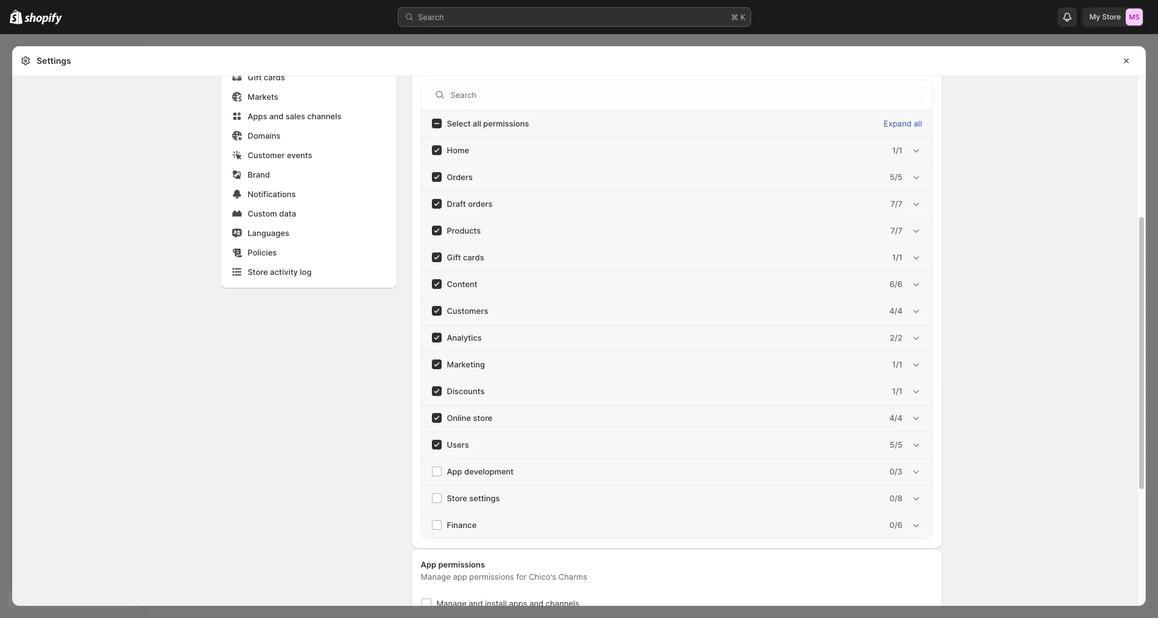 Task type: vqa. For each thing, say whether or not it's contained in the screenshot.


Task type: locate. For each thing, give the bounding box(es) containing it.
settings
[[469, 494, 500, 504]]

5/5 for users
[[890, 440, 902, 450]]

app for app permissions manage app permissions for chico's charms
[[421, 560, 436, 570]]

⌘
[[731, 12, 738, 22]]

and right apps
[[529, 599, 543, 609]]

my
[[1089, 12, 1100, 21]]

1 horizontal spatial app
[[447, 467, 462, 477]]

policies
[[248, 248, 277, 258]]

online store
[[447, 414, 493, 423]]

cards up markets
[[264, 72, 285, 82]]

store down policies
[[248, 267, 268, 277]]

1 horizontal spatial all
[[914, 119, 922, 129]]

7/7
[[890, 199, 902, 209], [890, 226, 902, 236]]

0 vertical spatial manage
[[421, 573, 451, 582]]

1 vertical spatial channels
[[546, 599, 579, 609]]

manage
[[421, 573, 451, 582], [436, 599, 467, 609]]

1/1 for gift cards
[[892, 253, 902, 263]]

2 vertical spatial store
[[447, 494, 467, 504]]

apps
[[509, 599, 527, 609]]

all inside dropdown button
[[914, 119, 922, 129]]

customers
[[447, 306, 488, 316]]

settings
[[37, 55, 71, 66]]

0 horizontal spatial gift
[[248, 72, 262, 82]]

1 5/5 from the top
[[890, 172, 902, 182]]

manage down app
[[436, 599, 467, 609]]

4 1/1 from the top
[[892, 387, 902, 397]]

and left install
[[469, 599, 483, 609]]

4/4 up 0/3
[[889, 414, 902, 423]]

1 all from the left
[[473, 119, 481, 129]]

1 vertical spatial 5/5
[[890, 440, 902, 450]]

1/1 for discounts
[[892, 387, 902, 397]]

3 1/1 from the top
[[892, 360, 902, 370]]

1 7/7 from the top
[[890, 199, 902, 209]]

notifications link
[[228, 186, 389, 203]]

permissions up app
[[438, 560, 485, 570]]

0 vertical spatial 4/4
[[889, 306, 902, 316]]

1 horizontal spatial and
[[469, 599, 483, 609]]

channels up domains link
[[307, 111, 341, 121]]

all for expand
[[914, 119, 922, 129]]

my store
[[1089, 12, 1121, 21]]

permissions
[[483, 119, 529, 129], [438, 560, 485, 570], [469, 573, 514, 582]]

2 7/7 from the top
[[890, 226, 902, 236]]

gift up content
[[447, 253, 461, 263]]

1 horizontal spatial cards
[[463, 253, 484, 263]]

0 horizontal spatial cards
[[264, 72, 285, 82]]

app
[[447, 467, 462, 477], [421, 560, 436, 570]]

policies link
[[228, 244, 389, 261]]

5/5 for orders
[[890, 172, 902, 182]]

gift cards
[[248, 72, 285, 82], [447, 253, 484, 263]]

1 horizontal spatial gift
[[447, 253, 461, 263]]

2 4/4 from the top
[[889, 414, 902, 423]]

store right my
[[1102, 12, 1121, 21]]

1 vertical spatial gift
[[447, 253, 461, 263]]

app development
[[447, 467, 514, 477]]

gift cards link
[[228, 69, 389, 86]]

0 vertical spatial store
[[1102, 12, 1121, 21]]

apps
[[248, 111, 267, 121]]

0 vertical spatial gift cards
[[248, 72, 285, 82]]

and for install
[[469, 599, 483, 609]]

0 vertical spatial 5/5
[[890, 172, 902, 182]]

2 1/1 from the top
[[892, 253, 902, 263]]

notifications
[[248, 189, 296, 199]]

draft orders
[[447, 199, 493, 209]]

5/5 down expand
[[890, 172, 902, 182]]

install
[[485, 599, 507, 609]]

Search text field
[[450, 85, 927, 105]]

expand
[[884, 119, 912, 129]]

for
[[516, 573, 527, 582]]

and right apps on the left top of page
[[269, 111, 283, 121]]

content
[[447, 280, 477, 289]]

5/5
[[890, 172, 902, 182], [890, 440, 902, 450]]

store for store activity log
[[248, 267, 268, 277]]

orders
[[447, 172, 473, 182]]

orders
[[468, 199, 493, 209]]

cards
[[264, 72, 285, 82], [463, 253, 484, 263]]

and
[[269, 111, 283, 121], [469, 599, 483, 609], [529, 599, 543, 609]]

0 horizontal spatial and
[[269, 111, 283, 121]]

1 1/1 from the top
[[892, 146, 902, 155]]

gift cards down products on the top left
[[447, 253, 484, 263]]

4/4
[[889, 306, 902, 316], [889, 414, 902, 423]]

online
[[447, 414, 471, 423]]

1 horizontal spatial channels
[[546, 599, 579, 609]]

1 vertical spatial app
[[421, 560, 436, 570]]

1 horizontal spatial gift cards
[[447, 253, 484, 263]]

brand link
[[228, 166, 389, 183]]

⌘ k
[[731, 12, 746, 22]]

1 vertical spatial 7/7
[[890, 226, 902, 236]]

1 4/4 from the top
[[889, 306, 902, 316]]

channels down charms
[[546, 599, 579, 609]]

apps and sales channels link
[[228, 108, 389, 125]]

store up finance
[[447, 494, 467, 504]]

channels
[[307, 111, 341, 121], [546, 599, 579, 609]]

gift up markets
[[248, 72, 262, 82]]

customer events link
[[228, 147, 389, 164]]

permissions up install
[[469, 573, 514, 582]]

cards down products on the top left
[[463, 253, 484, 263]]

and for sales
[[269, 111, 283, 121]]

1 vertical spatial permissions
[[438, 560, 485, 570]]

1 vertical spatial gift cards
[[447, 253, 484, 263]]

app for app development
[[447, 467, 462, 477]]

store
[[473, 414, 493, 423]]

custom data
[[248, 209, 296, 219]]

manage left app
[[421, 573, 451, 582]]

app inside app permissions manage app permissions for chico's charms
[[421, 560, 436, 570]]

shopify image
[[25, 13, 62, 25]]

store activity log link
[[228, 264, 389, 281]]

gift
[[248, 72, 262, 82], [447, 253, 461, 263]]

7/7 for draft orders
[[890, 199, 902, 209]]

all right expand
[[914, 119, 922, 129]]

brand
[[248, 170, 270, 180]]

store inside "store activity log" link
[[248, 267, 268, 277]]

1 vertical spatial 4/4
[[889, 414, 902, 423]]

app
[[453, 573, 467, 582]]

markets
[[248, 92, 278, 102]]

app permissions manage app permissions for chico's charms
[[421, 560, 587, 582]]

0 horizontal spatial store
[[248, 267, 268, 277]]

sales
[[286, 111, 305, 121]]

1 horizontal spatial store
[[447, 494, 467, 504]]

2 5/5 from the top
[[890, 440, 902, 450]]

2 vertical spatial permissions
[[469, 573, 514, 582]]

2 all from the left
[[914, 119, 922, 129]]

all
[[473, 119, 481, 129], [914, 119, 922, 129]]

dialog
[[1151, 46, 1158, 101]]

0 vertical spatial app
[[447, 467, 462, 477]]

2 horizontal spatial store
[[1102, 12, 1121, 21]]

store
[[1102, 12, 1121, 21], [248, 267, 268, 277], [447, 494, 467, 504]]

0 horizontal spatial app
[[421, 560, 436, 570]]

permissions right select
[[483, 119, 529, 129]]

gift cards up markets
[[248, 72, 285, 82]]

1/1
[[892, 146, 902, 155], [892, 253, 902, 263], [892, 360, 902, 370], [892, 387, 902, 397]]

1 vertical spatial store
[[248, 267, 268, 277]]

marketing
[[447, 360, 485, 370]]

4/4 down 6/6
[[889, 306, 902, 316]]

0 vertical spatial permissions
[[483, 119, 529, 129]]

my store image
[[1126, 9, 1143, 26]]

5/5 up 0/3
[[890, 440, 902, 450]]

0 vertical spatial cards
[[264, 72, 285, 82]]

0 vertical spatial 7/7
[[890, 199, 902, 209]]

0 vertical spatial channels
[[307, 111, 341, 121]]

manage and install apps and channels
[[436, 599, 579, 609]]

all right select
[[473, 119, 481, 129]]

4/4 for online store
[[889, 414, 902, 423]]

0 horizontal spatial all
[[473, 119, 481, 129]]

0/8
[[889, 494, 902, 504]]

draft
[[447, 199, 466, 209]]



Task type: describe. For each thing, give the bounding box(es) containing it.
expand all button
[[876, 111, 929, 136]]

discounts
[[447, 387, 485, 397]]

0/3
[[889, 467, 902, 477]]

users
[[447, 440, 469, 450]]

select
[[447, 119, 471, 129]]

markets link
[[228, 88, 389, 105]]

store activity log
[[248, 267, 312, 277]]

7/7 for products
[[890, 226, 902, 236]]

0 horizontal spatial channels
[[307, 111, 341, 121]]

select all permissions
[[447, 119, 529, 129]]

finance
[[447, 521, 477, 531]]

shopify image
[[10, 10, 23, 24]]

1/1 for home
[[892, 146, 902, 155]]

1 vertical spatial cards
[[463, 253, 484, 263]]

search
[[418, 12, 444, 22]]

data
[[279, 209, 296, 219]]

custom data link
[[228, 205, 389, 222]]

apps and sales channels
[[248, 111, 341, 121]]

store settings
[[447, 494, 500, 504]]

custom
[[248, 209, 277, 219]]

domains link
[[228, 127, 389, 144]]

customer
[[248, 150, 285, 160]]

expand all
[[884, 119, 922, 129]]

0 vertical spatial gift
[[248, 72, 262, 82]]

products
[[447, 226, 481, 236]]

log
[[300, 267, 312, 277]]

0/6
[[889, 521, 902, 531]]

charms
[[558, 573, 587, 582]]

k
[[740, 12, 746, 22]]

home
[[447, 146, 469, 155]]

customer events
[[248, 150, 312, 160]]

languages
[[248, 228, 289, 238]]

1 vertical spatial manage
[[436, 599, 467, 609]]

development
[[464, 467, 514, 477]]

6/6
[[889, 280, 902, 289]]

chico's
[[529, 573, 556, 582]]

domains
[[248, 131, 281, 141]]

events
[[287, 150, 312, 160]]

2/2
[[890, 333, 902, 343]]

settings dialog
[[12, 0, 1146, 619]]

0 horizontal spatial gift cards
[[248, 72, 285, 82]]

manage inside app permissions manage app permissions for chico's charms
[[421, 573, 451, 582]]

store for store settings
[[447, 494, 467, 504]]

1/1 for marketing
[[892, 360, 902, 370]]

2 horizontal spatial and
[[529, 599, 543, 609]]

all for select
[[473, 119, 481, 129]]

analytics
[[447, 333, 482, 343]]

4/4 for customers
[[889, 306, 902, 316]]

languages link
[[228, 225, 389, 242]]

activity
[[270, 267, 298, 277]]



